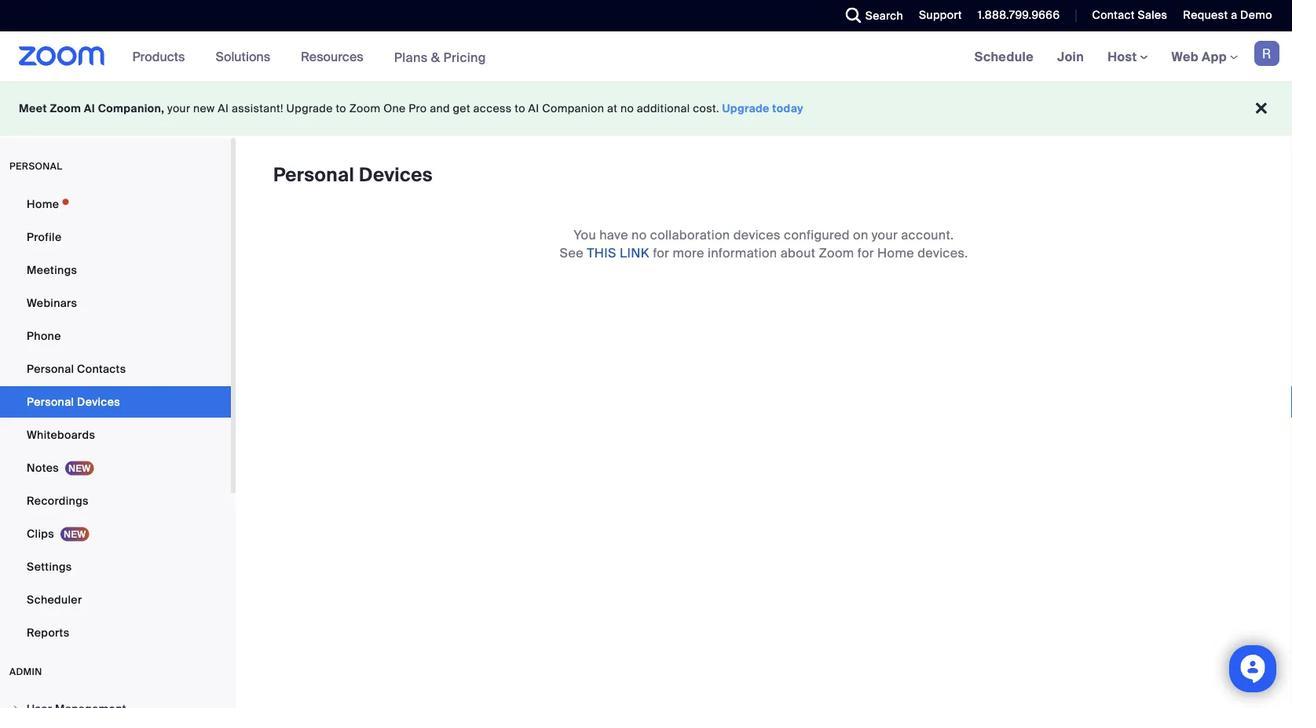 Task type: locate. For each thing, give the bounding box(es) containing it.
upgrade right "cost."
[[722, 101, 770, 116]]

meet zoom ai companion, footer
[[0, 82, 1292, 136]]

no
[[621, 101, 634, 116], [632, 227, 647, 243]]

1 horizontal spatial for
[[858, 245, 874, 261]]

ai right new
[[218, 101, 229, 116]]

0 horizontal spatial ai
[[84, 101, 95, 116]]

home
[[27, 197, 59, 211], [878, 245, 915, 261]]

see
[[560, 245, 584, 261]]

zoom logo image
[[19, 46, 105, 66]]

upgrade today link
[[722, 101, 804, 116]]

2 for from the left
[[858, 245, 874, 261]]

home inside home link
[[27, 197, 59, 211]]

no up link
[[632, 227, 647, 243]]

solutions button
[[216, 31, 277, 82]]

devices down contacts
[[77, 395, 120, 409]]

request a demo
[[1183, 8, 1273, 22]]

1 vertical spatial personal devices
[[27, 395, 120, 409]]

1 vertical spatial your
[[872, 227, 898, 243]]

devices down "one"
[[359, 163, 433, 187]]

support link
[[907, 0, 966, 31], [919, 8, 962, 22]]

contact sales
[[1092, 8, 1168, 22]]

this link link
[[587, 245, 650, 261]]

2 horizontal spatial ai
[[528, 101, 539, 116]]

1 horizontal spatial upgrade
[[722, 101, 770, 116]]

2 to from the left
[[515, 101, 526, 116]]

personal devices
[[273, 163, 433, 187], [27, 395, 120, 409]]

solutions
[[216, 48, 270, 65]]

your left new
[[167, 101, 190, 116]]

plans & pricing link
[[394, 49, 486, 65], [394, 49, 486, 65]]

zoom left "one"
[[349, 101, 381, 116]]

0 vertical spatial home
[[27, 197, 59, 211]]

2 ai from the left
[[218, 101, 229, 116]]

contact
[[1092, 8, 1135, 22]]

personal devices inside "link"
[[27, 395, 120, 409]]

right image
[[11, 705, 20, 709]]

to down resources dropdown button
[[336, 101, 346, 116]]

profile
[[27, 230, 62, 244]]

admin
[[9, 666, 42, 678]]

0 horizontal spatial personal devices
[[27, 395, 120, 409]]

0 vertical spatial personal
[[273, 163, 354, 187]]

request a demo link
[[1172, 0, 1292, 31], [1183, 8, 1273, 22]]

get
[[453, 101, 471, 116]]

1.888.799.9666 button
[[966, 0, 1064, 31], [978, 8, 1060, 22]]

your right on on the top right of the page
[[872, 227, 898, 243]]

1 horizontal spatial to
[[515, 101, 526, 116]]

devices inside "link"
[[77, 395, 120, 409]]

for
[[653, 245, 670, 261], [858, 245, 874, 261]]

1 horizontal spatial devices
[[359, 163, 433, 187]]

scheduler link
[[0, 585, 231, 616]]

0 horizontal spatial your
[[167, 101, 190, 116]]

ai left companion on the top left of page
[[528, 101, 539, 116]]

your
[[167, 101, 190, 116], [872, 227, 898, 243]]

1 vertical spatial personal
[[27, 362, 74, 376]]

2 vertical spatial personal
[[27, 395, 74, 409]]

1 horizontal spatial home
[[878, 245, 915, 261]]

for down on on the top right of the page
[[858, 245, 874, 261]]

1 horizontal spatial ai
[[218, 101, 229, 116]]

personal devices down "one"
[[273, 163, 433, 187]]

personal inside "link"
[[27, 395, 74, 409]]

link
[[620, 245, 650, 261]]

2 upgrade from the left
[[722, 101, 770, 116]]

1.888.799.9666
[[978, 8, 1060, 22]]

to
[[336, 101, 346, 116], [515, 101, 526, 116]]

new
[[193, 101, 215, 116]]

1 ai from the left
[[84, 101, 95, 116]]

no right at
[[621, 101, 634, 116]]

notes link
[[0, 453, 231, 484]]

3 ai from the left
[[528, 101, 539, 116]]

this
[[587, 245, 617, 261]]

join link
[[1046, 31, 1096, 82]]

home up profile
[[27, 197, 59, 211]]

0 vertical spatial your
[[167, 101, 190, 116]]

to right 'access'
[[515, 101, 526, 116]]

assistant!
[[232, 101, 283, 116]]

0 horizontal spatial home
[[27, 197, 59, 211]]

products button
[[132, 31, 192, 82]]

menu item
[[0, 695, 231, 709]]

1 vertical spatial no
[[632, 227, 647, 243]]

companion,
[[98, 101, 164, 116]]

ai left companion,
[[84, 101, 95, 116]]

1 vertical spatial devices
[[77, 395, 120, 409]]

web app
[[1172, 48, 1227, 65]]

zoom
[[50, 101, 81, 116], [349, 101, 381, 116], [819, 245, 854, 261]]

home down account.
[[878, 245, 915, 261]]

plans
[[394, 49, 428, 65]]

banner
[[0, 31, 1292, 83]]

0 vertical spatial personal devices
[[273, 163, 433, 187]]

upgrade
[[286, 101, 333, 116], [722, 101, 770, 116]]

reports
[[27, 626, 69, 640]]

0 horizontal spatial devices
[[77, 395, 120, 409]]

1 horizontal spatial your
[[872, 227, 898, 243]]

&
[[431, 49, 440, 65]]

and
[[430, 101, 450, 116]]

0 horizontal spatial upgrade
[[286, 101, 333, 116]]

you have no collaboration devices configured on your account. see this link for more information about zoom for home devices.
[[560, 227, 968, 261]]

settings link
[[0, 552, 231, 583]]

upgrade down product information 'navigation'
[[286, 101, 333, 116]]

1.888.799.9666 button up "schedule" link
[[978, 8, 1060, 22]]

zoom right meet
[[50, 101, 81, 116]]

2 horizontal spatial zoom
[[819, 245, 854, 261]]

settings
[[27, 560, 72, 574]]

account.
[[901, 227, 954, 243]]

join
[[1058, 48, 1084, 65]]

no inside meet zoom ai companion, footer
[[621, 101, 634, 116]]

collaboration
[[650, 227, 730, 243]]

web
[[1172, 48, 1199, 65]]

phone
[[27, 329, 61, 343]]

0 horizontal spatial for
[[653, 245, 670, 261]]

0 horizontal spatial to
[[336, 101, 346, 116]]

1 vertical spatial home
[[878, 245, 915, 261]]

access
[[473, 101, 512, 116]]

personal for personal devices "link"
[[27, 395, 74, 409]]

0 vertical spatial no
[[621, 101, 634, 116]]

for right link
[[653, 245, 670, 261]]

zoom down the "configured"
[[819, 245, 854, 261]]

ai
[[84, 101, 95, 116], [218, 101, 229, 116], [528, 101, 539, 116]]

search
[[866, 8, 904, 23]]

0 horizontal spatial zoom
[[50, 101, 81, 116]]

phone link
[[0, 321, 231, 352]]

devices
[[359, 163, 433, 187], [77, 395, 120, 409]]

personal
[[273, 163, 354, 187], [27, 362, 74, 376], [27, 395, 74, 409]]

contact sales link
[[1081, 0, 1172, 31], [1092, 8, 1168, 22]]

0 vertical spatial devices
[[359, 163, 433, 187]]

personal devices down personal contacts
[[27, 395, 120, 409]]

support
[[919, 8, 962, 22]]

profile picture image
[[1255, 41, 1280, 66]]



Task type: vqa. For each thing, say whether or not it's contained in the screenshot.
Profile link
yes



Task type: describe. For each thing, give the bounding box(es) containing it.
personal contacts link
[[0, 354, 231, 385]]

clips
[[27, 527, 54, 541]]

web app button
[[1172, 48, 1238, 65]]

have
[[600, 227, 628, 243]]

devices.
[[918, 245, 968, 261]]

your inside you have no collaboration devices configured on your account. see this link for more information about zoom for home devices.
[[872, 227, 898, 243]]

personal for "personal contacts" link
[[27, 362, 74, 376]]

banner containing products
[[0, 31, 1292, 83]]

request
[[1183, 8, 1228, 22]]

reports link
[[0, 618, 231, 649]]

home link
[[0, 189, 231, 220]]

resources
[[301, 48, 363, 65]]

contacts
[[77, 362, 126, 376]]

profile link
[[0, 222, 231, 253]]

plans & pricing
[[394, 49, 486, 65]]

whiteboards
[[27, 428, 95, 442]]

1 for from the left
[[653, 245, 670, 261]]

on
[[853, 227, 869, 243]]

meetings navigation
[[963, 31, 1292, 83]]

you
[[574, 227, 596, 243]]

1 to from the left
[[336, 101, 346, 116]]

information
[[708, 245, 777, 261]]

1 horizontal spatial personal devices
[[273, 163, 433, 187]]

search button
[[834, 0, 907, 31]]

home inside you have no collaboration devices configured on your account. see this link for more information about zoom for home devices.
[[878, 245, 915, 261]]

1.888.799.9666 button up schedule
[[966, 0, 1064, 31]]

whiteboards link
[[0, 420, 231, 451]]

meet zoom ai companion, your new ai assistant! upgrade to zoom one pro and get access to ai companion at no additional cost. upgrade today
[[19, 101, 804, 116]]

meetings link
[[0, 255, 231, 286]]

today
[[773, 101, 804, 116]]

app
[[1202, 48, 1227, 65]]

personal contacts
[[27, 362, 126, 376]]

products
[[132, 48, 185, 65]]

recordings link
[[0, 486, 231, 517]]

additional
[[637, 101, 690, 116]]

schedule
[[975, 48, 1034, 65]]

pricing
[[443, 49, 486, 65]]

resources button
[[301, 31, 371, 82]]

your inside meet zoom ai companion, footer
[[167, 101, 190, 116]]

personal menu menu
[[0, 189, 231, 651]]

schedule link
[[963, 31, 1046, 82]]

product information navigation
[[121, 31, 498, 83]]

cost.
[[693, 101, 720, 116]]

demo
[[1241, 8, 1273, 22]]

a
[[1231, 8, 1238, 22]]

recordings
[[27, 494, 89, 508]]

meet
[[19, 101, 47, 116]]

1 upgrade from the left
[[286, 101, 333, 116]]

at
[[607, 101, 618, 116]]

notes
[[27, 461, 59, 475]]

devices
[[734, 227, 781, 243]]

clips link
[[0, 519, 231, 550]]

1 horizontal spatial zoom
[[349, 101, 381, 116]]

sales
[[1138, 8, 1168, 22]]

host
[[1108, 48, 1140, 65]]

host button
[[1108, 48, 1148, 65]]

more
[[673, 245, 705, 261]]

webinars link
[[0, 288, 231, 319]]

meetings
[[27, 263, 77, 277]]

no inside you have no collaboration devices configured on your account. see this link for more information about zoom for home devices.
[[632, 227, 647, 243]]

one
[[384, 101, 406, 116]]

scheduler
[[27, 593, 82, 607]]

personal devices link
[[0, 387, 231, 418]]

personal
[[9, 160, 62, 172]]

pro
[[409, 101, 427, 116]]

webinars
[[27, 296, 77, 310]]

about
[[781, 245, 816, 261]]

configured
[[784, 227, 850, 243]]

companion
[[542, 101, 604, 116]]

zoom inside you have no collaboration devices configured on your account. see this link for more information about zoom for home devices.
[[819, 245, 854, 261]]



